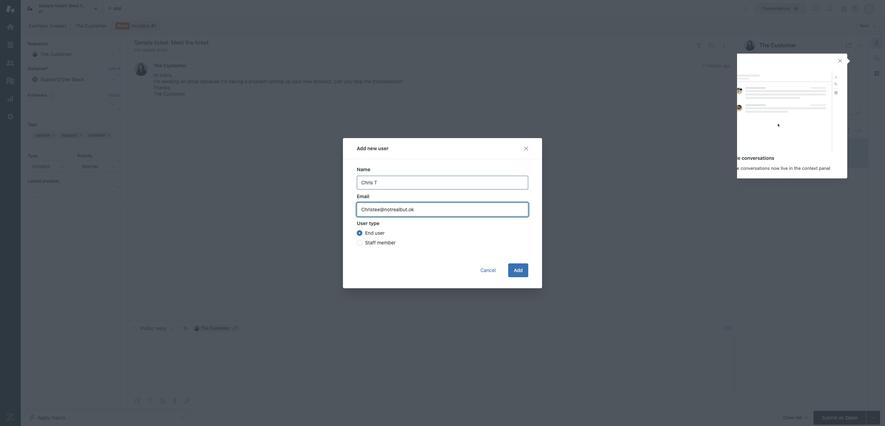 Task type: describe. For each thing, give the bounding box(es) containing it.
customer context image
[[875, 40, 880, 46]]

0 vertical spatial user
[[378, 145, 389, 151]]

view more details image
[[846, 43, 852, 48]]

1 i'm from the left
[[154, 79, 160, 85]]

follow button
[[109, 92, 120, 99]]

user
[[357, 221, 368, 226]]

close modal image
[[524, 146, 529, 151]]

there,
[[160, 72, 173, 78]]

admin image
[[6, 112, 15, 121]]

conversations for side conversations
[[742, 155, 775, 161]]

customer inside secondary element
[[85, 23, 107, 29]]

open inside 7 minutes ago status open
[[773, 158, 783, 163]]

sending
[[162, 79, 179, 85]]

Subject field
[[133, 38, 692, 47]]

user image
[[745, 40, 756, 51]]

7 minutes ago
[[703, 63, 731, 69]]

follow
[[109, 93, 120, 98]]

add button
[[509, 264, 529, 278]]

side conversations now live in the context panel
[[731, 166, 831, 171]]

new inside dialog
[[368, 145, 377, 151]]

7 for 7 minutes ago status open
[[758, 150, 761, 156]]

insert emojis image
[[160, 399, 165, 404]]

email
[[357, 194, 370, 199]]

english (united states)
[[777, 80, 829, 86]]

incident
[[32, 164, 50, 170]]

2 i'm from the left
[[221, 79, 228, 85]]

end
[[365, 230, 374, 236]]

me
[[365, 79, 371, 85]]

linked
[[28, 179, 41, 184]]

submit as open
[[822, 415, 858, 421]]

the right customer@example.com image
[[201, 326, 209, 331]]

panel
[[820, 166, 831, 171]]

zendesk products image
[[842, 7, 847, 12]]

to
[[183, 326, 188, 332]]

side for side conversations now live in the context panel
[[731, 166, 740, 171]]

next button
[[856, 20, 880, 31]]

the up hi
[[154, 63, 162, 69]]

add link (cmd k) image
[[185, 399, 190, 404]]

cc
[[725, 326, 732, 332]]

now
[[772, 166, 780, 171]]

main element
[[0, 0, 21, 427]]

hi
[[154, 72, 158, 78]]

organizations image
[[6, 76, 15, 85]]

1 vertical spatial user
[[375, 230, 385, 236]]

normal
[[82, 164, 98, 170]]

because
[[201, 79, 219, 85]]

in
[[790, 166, 793, 171]]

user type
[[357, 221, 380, 226]]

sample ticket: meet the ticket #1
[[39, 3, 100, 14]]

take
[[108, 66, 117, 71]]

end user
[[365, 230, 385, 236]]

the customer inside 'the customer' link
[[75, 23, 107, 29]]

the customer right customer@example.com image
[[201, 326, 230, 331]]

conversations
[[763, 6, 791, 11]]

customers image
[[6, 58, 15, 67]]

your
[[292, 79, 302, 85]]

avatar image
[[134, 62, 148, 76]]

tabs tab list
[[21, 0, 736, 17]]

the inside the 'sample ticket: meet the ticket #1'
[[80, 3, 87, 8]]

edit user image
[[232, 327, 237, 331]]

zendesk image
[[6, 413, 15, 422]]

conversations for side conversations now live in the context panel
[[741, 166, 770, 171]]

draft mode image
[[135, 399, 140, 404]]

cancel
[[481, 268, 496, 273]]

secondary element
[[21, 19, 886, 33]]

time
[[758, 69, 768, 75]]

open inside secondary element
[[117, 23, 128, 28]]

the customer right user image
[[760, 42, 797, 48]]

name
[[357, 167, 371, 172]]

the right user image
[[760, 42, 770, 48]]

email
[[187, 79, 199, 85]]

as
[[839, 415, 845, 421]]

the inside secondary element
[[75, 23, 84, 29]]

status
[[758, 158, 772, 163]]

#1
[[39, 9, 43, 14]]

take it button
[[108, 66, 120, 73]]

customer right user image
[[771, 42, 797, 48]]

ago for 7 minutes ago status open
[[779, 150, 786, 156]]

states)
[[813, 80, 829, 86]]

reporting image
[[6, 94, 15, 103]]

example (create) button
[[24, 21, 71, 31]]

the inside hi there, i'm sending an email because i'm having a problem setting up your new product. can you help me troubleshoot? thanks, the customer
[[154, 91, 162, 97]]

can
[[334, 79, 343, 85]]

context
[[803, 166, 818, 171]]

submit
[[822, 415, 838, 421]]

example (create)
[[29, 23, 67, 29]]

local time
[[745, 69, 768, 75]]

1 vertical spatial the
[[795, 166, 801, 171]]

side for side conversations
[[731, 155, 741, 161]]

7 for 7 minutes ago
[[703, 63, 706, 69]]



Task type: locate. For each thing, give the bounding box(es) containing it.
0 vertical spatial the
[[80, 3, 87, 8]]

1 horizontal spatial open
[[773, 158, 783, 163]]

add for add
[[514, 268, 523, 273]]

help
[[354, 79, 363, 85]]

tab
[[21, 0, 104, 17]]

1 horizontal spatial 7
[[758, 150, 761, 156]]

0 horizontal spatial ticket
[[88, 3, 100, 8]]

1 horizontal spatial the
[[795, 166, 801, 171]]

add new user
[[357, 145, 389, 151]]

0 horizontal spatial the
[[80, 3, 87, 8]]

minutes for 7 minutes ago status open
[[762, 150, 777, 156]]

1 vertical spatial add
[[514, 268, 523, 273]]

0 vertical spatial side
[[731, 155, 741, 161]]

minutes
[[707, 63, 722, 69], [762, 150, 777, 156]]

format text image
[[147, 399, 153, 404]]

the right in
[[795, 166, 801, 171]]

add attachment image
[[172, 399, 178, 404]]

conversations up now
[[742, 155, 775, 161]]

open
[[117, 23, 128, 28], [773, 158, 783, 163], [846, 415, 858, 421]]

1 side from the top
[[731, 155, 741, 161]]

i'm
[[154, 79, 160, 85], [221, 79, 228, 85]]

it
[[118, 66, 120, 71]]

type
[[369, 221, 380, 226]]

the
[[75, 23, 84, 29], [760, 42, 770, 48], [154, 63, 162, 69], [154, 91, 162, 97], [201, 326, 209, 331]]

0 vertical spatial 7
[[703, 63, 706, 69]]

0 horizontal spatial add
[[357, 145, 366, 151]]

minutes for 7 minutes ago
[[707, 63, 722, 69]]

the customer
[[75, 23, 107, 29], [760, 42, 797, 48], [154, 63, 187, 69], [201, 326, 230, 331]]

0 horizontal spatial ago
[[723, 63, 731, 69]]

thanks,
[[154, 85, 171, 91]]

new inside hi there, i'm sending an email because i'm having a problem setting up your new product. can you help me troubleshoot? thanks, the customer
[[303, 79, 313, 85]]

the right 'meet'
[[80, 3, 87, 8]]

the down the 'sample ticket: meet the ticket #1'
[[75, 23, 84, 29]]

1 horizontal spatial add
[[514, 268, 523, 273]]

1 vertical spatial conversations
[[741, 166, 770, 171]]

ago
[[723, 63, 731, 69], [779, 150, 786, 156]]

add new user dialog
[[343, 138, 542, 289]]

2 horizontal spatial open
[[846, 415, 858, 421]]

the customer link up there,
[[154, 63, 187, 69]]

0 horizontal spatial minutes
[[707, 63, 722, 69]]

incident button
[[28, 161, 71, 172]]

local
[[745, 69, 757, 75]]

7
[[703, 63, 706, 69], [758, 150, 761, 156]]

get help image
[[852, 6, 859, 12]]

zendesk support image
[[6, 4, 15, 13]]

views image
[[6, 40, 15, 49]]

ticket
[[88, 3, 100, 8], [157, 47, 168, 53]]

minutes inside 7 minutes ago status open
[[762, 150, 777, 156]]

customer down close icon at the top left
[[85, 23, 107, 29]]

i'm down hi
[[154, 79, 160, 85]]

you
[[344, 79, 352, 85]]

add right 'cancel'
[[514, 268, 523, 273]]

1 horizontal spatial ticket
[[157, 47, 168, 53]]

setting
[[269, 79, 284, 85]]

take it
[[108, 66, 120, 71]]

0 vertical spatial conversations
[[742, 155, 775, 161]]

(create)
[[49, 23, 67, 29]]

ticket inside the 'sample ticket: meet the ticket #1'
[[88, 3, 100, 8]]

english
[[777, 80, 793, 86]]

the customer up there,
[[154, 63, 187, 69]]

hi there, i'm sending an email because i'm having a problem setting up your new product. can you help me troubleshoot? thanks, the customer
[[154, 72, 404, 97]]

ticket right sample
[[157, 47, 168, 53]]

ago inside 7 minutes ago status open
[[779, 150, 786, 156]]

1 horizontal spatial problem
[[249, 79, 267, 85]]

problem right a on the left top of page
[[249, 79, 267, 85]]

1 horizontal spatial new
[[368, 145, 377, 151]]

0 vertical spatial ago
[[723, 63, 731, 69]]

2 side from the top
[[731, 166, 740, 171]]

the customer down close icon at the top left
[[75, 23, 107, 29]]

customer
[[85, 23, 107, 29], [771, 42, 797, 48], [164, 63, 187, 69], [163, 91, 185, 97], [210, 326, 230, 331]]

0 horizontal spatial 7
[[703, 63, 706, 69]]

language
[[745, 80, 767, 86]]

customer inside hi there, i'm sending an email because i'm having a problem setting up your new product. can you help me troubleshoot? thanks, the customer
[[163, 91, 185, 97]]

2 vertical spatial open
[[846, 415, 858, 421]]

1 vertical spatial ago
[[779, 150, 786, 156]]

problem down incident popup button
[[42, 179, 59, 184]]

the customer link down close icon at the top left
[[71, 21, 111, 31]]

a
[[245, 79, 248, 85]]

normal button
[[77, 161, 120, 172]]

1 vertical spatial open
[[773, 158, 783, 163]]

Name field
[[357, 176, 529, 190]]

customer down "sending"
[[163, 91, 185, 97]]

1 vertical spatial ticket
[[157, 47, 168, 53]]

side down side conversations
[[731, 166, 740, 171]]

7 minutes ago status open
[[758, 150, 786, 163]]

0 vertical spatial the customer link
[[71, 21, 111, 31]]

0 vertical spatial new
[[303, 79, 313, 85]]

(united
[[795, 80, 811, 86]]

example
[[29, 23, 48, 29]]

staff
[[365, 240, 376, 246]]

1 vertical spatial problem
[[42, 179, 59, 184]]

1 horizontal spatial ago
[[779, 150, 786, 156]]

new
[[303, 79, 313, 85], [368, 145, 377, 151]]

customer up there,
[[164, 63, 187, 69]]

member
[[377, 240, 396, 246]]

new right your
[[303, 79, 313, 85]]

open link
[[111, 21, 161, 31]]

conversations down side conversations
[[741, 166, 770, 171]]

conversations
[[742, 155, 775, 161], [741, 166, 770, 171]]

via sample ticket
[[134, 47, 168, 53]]

live
[[781, 166, 788, 171]]

staff member
[[365, 240, 396, 246]]

cancel button
[[475, 264, 502, 278]]

add up name
[[357, 145, 366, 151]]

1 horizontal spatial i'm
[[221, 79, 228, 85]]

next
[[860, 23, 869, 28]]

side left the status
[[731, 155, 741, 161]]

problem inside hi there, i'm sending an email because i'm having a problem setting up your new product. can you help me troubleshoot? thanks, the customer
[[249, 79, 267, 85]]

close image
[[92, 5, 99, 12]]

ago for 7 minutes ago
[[723, 63, 731, 69]]

ticket:
[[55, 3, 68, 8]]

7 minutes ago text field
[[758, 150, 786, 156]]

sample
[[142, 47, 156, 53]]

0 horizontal spatial problem
[[42, 179, 59, 184]]

side
[[731, 155, 741, 161], [731, 166, 740, 171]]

an
[[181, 79, 186, 85]]

sample
[[39, 3, 54, 8]]

up
[[285, 79, 291, 85]]

1 vertical spatial side
[[731, 166, 740, 171]]

ticket right 'meet'
[[88, 3, 100, 8]]

linked problem
[[28, 179, 59, 184]]

0 horizontal spatial the customer link
[[71, 21, 111, 31]]

0 vertical spatial minutes
[[707, 63, 722, 69]]

conversations button
[[756, 3, 807, 14]]

add inside button
[[514, 268, 523, 273]]

type
[[28, 153, 38, 159]]

minutes up the status
[[762, 150, 777, 156]]

the
[[80, 3, 87, 8], [795, 166, 801, 171]]

events image
[[709, 43, 715, 49]]

0 vertical spatial ticket
[[88, 3, 100, 8]]

customer left edit user image
[[210, 326, 230, 331]]

new up name
[[368, 145, 377, 151]]

product.
[[314, 79, 333, 85]]

0 horizontal spatial new
[[303, 79, 313, 85]]

tab containing sample ticket: meet the ticket
[[21, 0, 104, 17]]

notes
[[745, 92, 758, 97]]

add for add new user
[[357, 145, 366, 151]]

having
[[229, 79, 244, 85]]

1 vertical spatial the customer link
[[154, 63, 187, 69]]

1 horizontal spatial minutes
[[762, 150, 777, 156]]

0 vertical spatial problem
[[249, 79, 267, 85]]

i'm left having
[[221, 79, 228, 85]]

priority
[[77, 153, 93, 159]]

1 horizontal spatial the customer link
[[154, 63, 187, 69]]

side conversations
[[731, 155, 775, 161]]

1 vertical spatial new
[[368, 145, 377, 151]]

customer@example.com image
[[194, 326, 200, 332]]

0 horizontal spatial i'm
[[154, 79, 160, 85]]

Add user notes text field
[[777, 91, 861, 115]]

minutes down events image
[[707, 63, 722, 69]]

7 inside 7 minutes ago status open
[[758, 150, 761, 156]]

cc button
[[725, 326, 732, 332]]

apps image
[[875, 71, 880, 76]]

the down thanks,
[[154, 91, 162, 97]]

troubleshoot?
[[373, 79, 404, 85]]

get started image
[[6, 22, 15, 31]]

problem
[[249, 79, 267, 85], [42, 179, 59, 184]]

via
[[134, 47, 140, 53]]

close image
[[857, 43, 863, 48]]

the customer link
[[71, 21, 111, 31], [154, 63, 187, 69]]

add
[[357, 145, 366, 151], [514, 268, 523, 273]]

Email field
[[357, 203, 529, 217]]

meet
[[69, 3, 79, 8]]

user
[[378, 145, 389, 151], [375, 230, 385, 236]]

0 vertical spatial open
[[117, 23, 128, 28]]

1 vertical spatial 7
[[758, 150, 761, 156]]

0 horizontal spatial open
[[117, 23, 128, 28]]

0 vertical spatial add
[[357, 145, 366, 151]]

7 minutes ago text field
[[703, 63, 731, 69]]

1 vertical spatial minutes
[[762, 150, 777, 156]]



Task type: vqa. For each thing, say whether or not it's contained in the screenshot.
example (create)
yes



